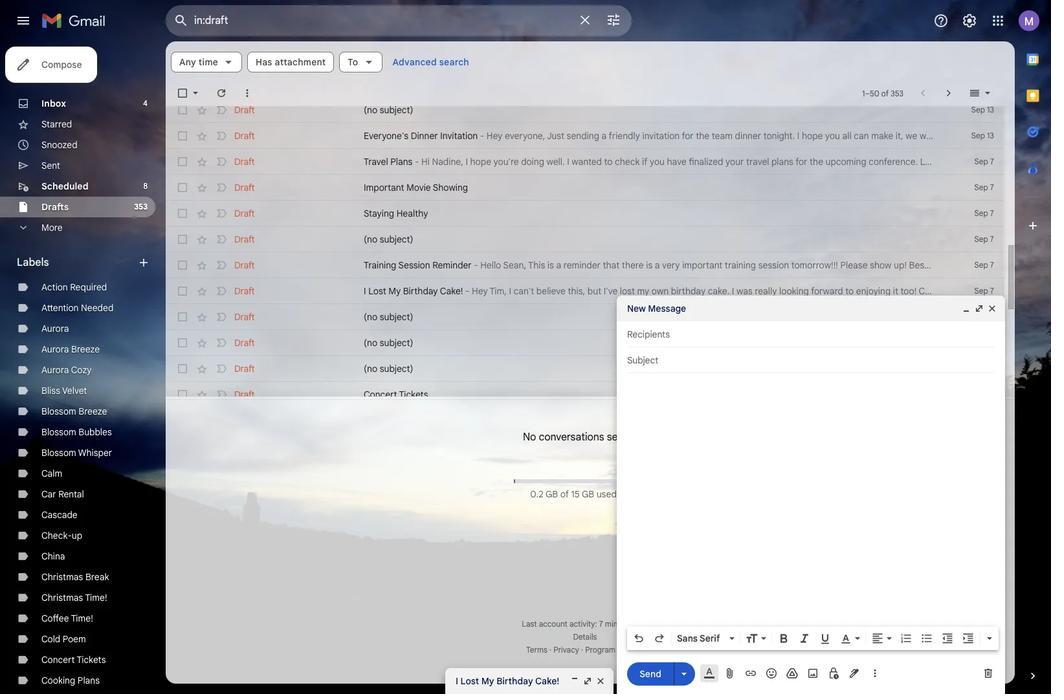 Task type: locate. For each thing, give the bounding box(es) containing it.
sep 7 for important movie showing link
[[975, 183, 994, 192]]

10 not important switch from the top
[[215, 388, 228, 401]]

13 left good
[[987, 131, 994, 140]]

sep 13 down toggle split pane mode image
[[972, 105, 994, 115]]

sep 7 for staying healthy link
[[975, 208, 994, 218]]

1 horizontal spatial is
[[646, 260, 653, 271]]

aurora cozy
[[41, 364, 92, 376]]

time! for christmas time!
[[85, 592, 107, 604]]

not important switch
[[215, 155, 228, 168], [215, 181, 228, 194], [215, 207, 228, 220], [215, 233, 228, 246], [215, 259, 228, 272], [215, 285, 228, 298], [215, 311, 228, 324], [215, 337, 228, 350], [215, 363, 228, 375], [215, 388, 228, 401]]

search mail image
[[170, 9, 193, 32]]

2 sep 13 from the top
[[972, 131, 994, 140]]

plans left hi
[[390, 156, 413, 168]]

gb right the 15
[[582, 489, 594, 500]]

christmas down china
[[41, 572, 83, 583]]

(no subject) link down staying healthy link
[[364, 233, 933, 246]]

0 vertical spatial me
[[936, 156, 949, 168]]

0 horizontal spatial pop out image
[[583, 676, 593, 687]]

0 horizontal spatial for
[[682, 130, 694, 142]]

0 vertical spatial aurora
[[41, 323, 69, 335]]

account
[[539, 620, 568, 629]]

attention needed link
[[41, 302, 113, 314]]

me right let
[[936, 156, 949, 168]]

invitation
[[642, 130, 680, 142]]

by
[[1016, 285, 1026, 297]]

any
[[1023, 156, 1038, 168], [1028, 285, 1043, 297]]

pop out image for new message
[[974, 304, 985, 314]]

cake! for i lost my birthday cake!
[[535, 676, 559, 687]]

finalized
[[689, 156, 723, 168]]

gmail image
[[41, 8, 112, 34]]

car rental
[[41, 489, 84, 500]]

1 vertical spatial birthday
[[497, 676, 533, 687]]

1 horizontal spatial tickets
[[399, 389, 428, 401]]

1 vertical spatial time!
[[71, 613, 93, 625]]

0 horizontal spatial ·
[[550, 645, 552, 655]]

refresh image
[[215, 87, 228, 100]]

more button
[[0, 218, 155, 238]]

1 horizontal spatial it
[[1008, 285, 1013, 297]]

1 horizontal spatial concert tickets
[[364, 389, 428, 401]]

0 vertical spatial 13
[[987, 105, 994, 115]]

all
[[843, 130, 852, 142]]

rental
[[58, 489, 84, 500]]

0 horizontal spatial plans
[[78, 675, 100, 687]]

minimize image
[[961, 304, 972, 314]]

row
[[166, 97, 1005, 123], [166, 123, 1051, 149], [166, 149, 1051, 175], [166, 175, 1005, 201], [166, 201, 1005, 227], [166, 227, 1005, 252], [166, 252, 1005, 278], [166, 278, 1051, 304], [166, 304, 1005, 330], [166, 330, 1005, 356], [166, 356, 1005, 382], [166, 382, 1005, 408]]

0 vertical spatial my
[[389, 285, 401, 297]]

1 vertical spatial to
[[846, 285, 854, 297]]

1 horizontal spatial concert tickets link
[[364, 388, 933, 401]]

3 (no subject) from the top
[[364, 311, 413, 323]]

4 (no subject) from the top
[[364, 337, 413, 349]]

details
[[573, 632, 597, 642]]

sans serif option
[[675, 632, 727, 645]]

of for 1 50 of 353
[[882, 88, 889, 98]]

blossom for blossom bubbles
[[41, 427, 76, 438]]

travel
[[364, 156, 388, 168]]

2 vertical spatial of
[[560, 489, 569, 500]]

0 horizontal spatial concert tickets link
[[41, 654, 106, 666]]

blossom
[[41, 406, 76, 418], [41, 427, 76, 438], [41, 447, 76, 459]]

0 horizontal spatial the
[[696, 130, 710, 142]]

china
[[41, 551, 65, 563]]

if right know
[[975, 156, 980, 168]]

used
[[597, 489, 617, 500]]

8 sep 7 from the top
[[975, 338, 994, 348]]

christmas
[[41, 572, 83, 583], [41, 592, 83, 604]]

toggle confidential mode image
[[827, 667, 840, 680]]

plans inside "labels" navigation
[[78, 675, 100, 687]]

reminder
[[433, 260, 472, 271]]

pop out image left close image
[[974, 304, 985, 314]]

2 sep 7 from the top
[[975, 183, 994, 192]]

time! up poem at the left bottom
[[71, 613, 93, 625]]

bulleted list ‪(⌘⇧8)‬ image
[[921, 632, 933, 645]]

tab list
[[1015, 41, 1051, 648]]

0 horizontal spatial gb
[[546, 489, 558, 500]]

0 horizontal spatial a
[[556, 260, 561, 271]]

bubbles
[[79, 427, 112, 438]]

1 vertical spatial plans
[[78, 675, 100, 687]]

well.
[[547, 156, 565, 168]]

1 vertical spatial my
[[481, 676, 494, 687]]

6 row from the top
[[166, 227, 1005, 252]]

0 horizontal spatial cake!
[[440, 285, 463, 297]]

for
[[682, 130, 694, 142], [796, 156, 808, 168]]

for right invitation
[[682, 130, 694, 142]]

plans for travel
[[390, 156, 413, 168]]

2 · from the left
[[581, 645, 583, 655]]

of right 'lots'
[[995, 130, 1003, 142]]

0 horizontal spatial 353
[[134, 202, 148, 212]]

2 (no subject) from the top
[[364, 234, 413, 245]]

concert tickets link
[[364, 388, 933, 401], [41, 654, 106, 666]]

0 vertical spatial of
[[882, 88, 889, 98]]

to left check on the top right of the page
[[604, 156, 613, 168]]

3 sep 7 from the top
[[975, 208, 994, 218]]

aurora down aurora 'link'
[[41, 344, 69, 355]]

no conversations selected main content
[[166, 41, 1051, 684]]

make
[[871, 130, 894, 142]]

2 blossom from the top
[[41, 427, 76, 438]]

1 horizontal spatial of
[[882, 88, 889, 98]]

1 horizontal spatial me
[[975, 285, 988, 297]]

this
[[528, 260, 545, 271]]

aurora for aurora cozy
[[41, 364, 69, 376]]

main menu image
[[16, 13, 31, 28]]

clear search image
[[572, 7, 598, 33]]

blossom down blossom breeze link
[[41, 427, 76, 438]]

0 horizontal spatial concert
[[41, 654, 75, 666]]

everyone's
[[364, 130, 409, 142]]

7 not important switch from the top
[[215, 311, 228, 324]]

concert tickets link up selected
[[364, 388, 933, 401]]

2 (no from the top
[[364, 234, 377, 245]]

blossom up the calm link
[[41, 447, 76, 459]]

need
[[1000, 156, 1021, 168]]

- left hi
[[415, 156, 419, 168]]

sep 13 left good
[[972, 131, 994, 140]]

doing
[[521, 156, 544, 168]]

1 draft from the top
[[234, 104, 255, 116]]

underline ‪(⌘u)‬ image
[[819, 633, 832, 646]]

0 vertical spatial 353
[[891, 88, 904, 98]]

ass
[[1040, 156, 1051, 168]]

concert tickets link down poem at the left bottom
[[41, 654, 106, 666]]

blossom breeze
[[41, 406, 107, 418]]

blossom down bliss velvet link
[[41, 406, 76, 418]]

4 draft from the top
[[234, 182, 255, 194]]

1 vertical spatial hey
[[472, 285, 488, 297]]

the left team
[[696, 130, 710, 142]]

2 if from the left
[[975, 156, 980, 168]]

7 sep 7 from the top
[[975, 312, 994, 322]]

policies
[[618, 645, 644, 655]]

2 13 from the top
[[987, 131, 994, 140]]

hey left tim,
[[472, 285, 488, 297]]

1 (no subject) from the top
[[364, 104, 413, 116]]

1 horizontal spatial hope
[[802, 130, 823, 142]]

any left the ch on the right of the page
[[1028, 285, 1043, 297]]

christmas for christmas break
[[41, 572, 83, 583]]

close image
[[596, 676, 606, 687]]

cake! inside no conversations selected main content
[[440, 285, 463, 297]]

last
[[522, 620, 537, 629]]

to right 'forward'
[[846, 285, 854, 297]]

1 vertical spatial the
[[810, 156, 823, 168]]

2 (no subject) link from the top
[[364, 233, 933, 246]]

2 gb from the left
[[582, 489, 594, 500]]

0 vertical spatial for
[[682, 130, 694, 142]]

(no subject) link up the recipients
[[364, 311, 933, 324]]

be
[[935, 130, 946, 142]]

0 horizontal spatial concert tickets
[[41, 654, 106, 666]]

1 horizontal spatial birthday
[[497, 676, 533, 687]]

5 not important switch from the top
[[215, 259, 228, 272]]

1 13 from the top
[[987, 105, 994, 115]]

birthday for i lost my birthday cake! - hey tim, i can't believe this, but i've lost my own birthday cake. i was really looking forward to enjoying it too! can you help me find it by any ch
[[403, 285, 438, 297]]

None checkbox
[[176, 104, 189, 117]]

1 vertical spatial 13
[[987, 131, 994, 140]]

0 vertical spatial concert tickets link
[[364, 388, 933, 401]]

1 (no subject) link from the top
[[364, 104, 933, 117]]

1 vertical spatial 353
[[134, 202, 148, 212]]

0 horizontal spatial tickets
[[77, 654, 106, 666]]

if right check on the top right of the page
[[642, 156, 648, 168]]

support image
[[933, 13, 949, 28]]

breeze for blossom breeze
[[79, 406, 107, 418]]

of left the 15
[[560, 489, 569, 500]]

2 christmas from the top
[[41, 592, 83, 604]]

is right there
[[646, 260, 653, 271]]

tim,
[[490, 285, 507, 297]]

hope right the tonight.
[[802, 130, 823, 142]]

1 horizontal spatial gb
[[582, 489, 594, 500]]

1 vertical spatial tickets
[[77, 654, 106, 666]]

sep 13
[[972, 105, 994, 115], [972, 131, 994, 140]]

2 it from the left
[[1008, 285, 1013, 297]]

1 horizontal spatial to
[[846, 285, 854, 297]]

0 horizontal spatial of
[[560, 489, 569, 500]]

1 vertical spatial cake!
[[535, 676, 559, 687]]

showing
[[433, 182, 468, 194]]

plans right cooking in the bottom left of the page
[[78, 675, 100, 687]]

1 vertical spatial me
[[975, 285, 988, 297]]

4 sep 7 from the top
[[975, 234, 994, 244]]

None checkbox
[[176, 87, 189, 100], [176, 129, 189, 142], [176, 87, 189, 100], [176, 129, 189, 142]]

last account activity: 7 minutes ago details terms · privacy · program policies
[[522, 620, 648, 655]]

0 horizontal spatial is
[[548, 260, 554, 271]]

scheduled link
[[41, 181, 88, 192]]

2 horizontal spatial a
[[655, 260, 660, 271]]

cold poem link
[[41, 634, 86, 645]]

aurora
[[41, 323, 69, 335], [41, 344, 69, 355], [41, 364, 69, 376]]

sep 7 for 4th "(no subject)" link from the bottom
[[975, 234, 994, 244]]

1 horizontal spatial if
[[975, 156, 980, 168]]

tickets inside "labels" navigation
[[77, 654, 106, 666]]

required
[[70, 282, 107, 293]]

- right invitation
[[480, 130, 484, 142]]

insert signature image
[[848, 667, 861, 680]]

1
[[862, 88, 865, 98]]

3 (no from the top
[[364, 311, 377, 323]]

1 vertical spatial hope
[[470, 156, 491, 168]]

353 down 8
[[134, 202, 148, 212]]

insert link ‪(⌘k)‬ image
[[744, 667, 757, 680]]

1 vertical spatial for
[[796, 156, 808, 168]]

birthday inside no conversations selected main content
[[403, 285, 438, 297]]

4 (no from the top
[[364, 337, 377, 349]]

details link
[[573, 632, 597, 642]]

hey up you're
[[487, 130, 503, 142]]

a
[[602, 130, 607, 142], [556, 260, 561, 271], [655, 260, 660, 271]]

you left have
[[650, 156, 665, 168]]

cake! down reminder
[[440, 285, 463, 297]]

activity:
[[570, 620, 597, 629]]

it left too!
[[893, 285, 898, 297]]

0 horizontal spatial lost
[[368, 285, 386, 297]]

reminder
[[564, 260, 601, 271]]

0 vertical spatial concert
[[364, 389, 397, 401]]

353 inside no conversations selected main content
[[891, 88, 904, 98]]

3 draft from the top
[[234, 156, 255, 168]]

invitation
[[440, 130, 478, 142]]

0 horizontal spatial if
[[642, 156, 648, 168]]

the left upcoming
[[810, 156, 823, 168]]

close image
[[987, 304, 998, 314]]

my for i lost my birthday cake! - hey tim, i can't believe this, but i've lost my own birthday cake. i was really looking forward to enjoying it too! can you help me find it by any ch
[[389, 285, 401, 297]]

1 horizontal spatial for
[[796, 156, 808, 168]]

4 subject) from the top
[[380, 337, 413, 349]]

aurora down attention
[[41, 323, 69, 335]]

new message dialog
[[617, 296, 1005, 695]]

2 vertical spatial aurora
[[41, 364, 69, 376]]

cake.
[[708, 285, 730, 297]]

sep 7
[[975, 157, 994, 166], [975, 183, 994, 192], [975, 208, 994, 218], [975, 234, 994, 244], [975, 260, 994, 270], [975, 286, 994, 296], [975, 312, 994, 322], [975, 338, 994, 348], [975, 364, 994, 374]]

1 vertical spatial breeze
[[79, 406, 107, 418]]

3 (no subject) link from the top
[[364, 311, 933, 324]]

· right terms link
[[550, 645, 552, 655]]

(no subject) link up invitation
[[364, 104, 933, 117]]

353 inside "labels" navigation
[[134, 202, 148, 212]]

cascade link
[[41, 509, 77, 521]]

no conversations selected
[[523, 431, 647, 444]]

christmas up coffee time!
[[41, 592, 83, 604]]

1 horizontal spatial pop out image
[[974, 304, 985, 314]]

0 vertical spatial breeze
[[71, 344, 100, 355]]

1 christmas from the top
[[41, 572, 83, 583]]

lost inside no conversations selected main content
[[368, 285, 386, 297]]

i
[[797, 130, 800, 142], [466, 156, 468, 168], [567, 156, 570, 168], [364, 285, 366, 297], [509, 285, 511, 297], [732, 285, 734, 297], [456, 676, 458, 687]]

1 vertical spatial aurora
[[41, 344, 69, 355]]

2 row from the top
[[166, 123, 1051, 149]]

insert photo image
[[807, 667, 820, 680]]

0 horizontal spatial birthday
[[403, 285, 438, 297]]

0 horizontal spatial hope
[[470, 156, 491, 168]]

0 vertical spatial lost
[[368, 285, 386, 297]]

training
[[725, 260, 756, 271]]

more image
[[241, 87, 254, 100]]

0 vertical spatial plans
[[390, 156, 413, 168]]

whisper
[[78, 447, 112, 459]]

plans inside no conversations selected main content
[[390, 156, 413, 168]]

bold ‪(⌘b)‬ image
[[777, 632, 790, 645]]

poem
[[63, 634, 86, 645]]

0 vertical spatial cake!
[[440, 285, 463, 297]]

sans serif
[[677, 633, 720, 645]]

up
[[72, 530, 82, 542]]

1 vertical spatial of
[[995, 130, 1003, 142]]

9 sep 7 from the top
[[975, 364, 994, 374]]

9 draft from the top
[[234, 311, 255, 323]]

10 draft from the top
[[234, 337, 255, 349]]

1 horizontal spatial a
[[602, 130, 607, 142]]

0 vertical spatial pop out image
[[974, 304, 985, 314]]

1 horizontal spatial ·
[[581, 645, 583, 655]]

1 vertical spatial lost
[[461, 676, 479, 687]]

11 draft from the top
[[234, 363, 255, 375]]

gb right 0.2
[[546, 489, 558, 500]]

action required
[[41, 282, 107, 293]]

10 row from the top
[[166, 330, 1005, 356]]

0 vertical spatial christmas
[[41, 572, 83, 583]]

1 vertical spatial concert tickets
[[41, 654, 106, 666]]

hello
[[481, 260, 501, 271]]

bliss
[[41, 385, 60, 397]]

0 horizontal spatial me
[[936, 156, 949, 168]]

hope left you're
[[470, 156, 491, 168]]

1 horizontal spatial 353
[[891, 88, 904, 98]]

1 vertical spatial pop out image
[[583, 676, 593, 687]]

healthy
[[397, 208, 428, 219]]

3 subject) from the top
[[380, 311, 413, 323]]

numbered list ‪(⌘⇧7)‬ image
[[900, 632, 913, 645]]

find
[[990, 285, 1006, 297]]

2 not important switch from the top
[[215, 181, 228, 194]]

1 vertical spatial concert
[[41, 654, 75, 666]]

maria
[[966, 260, 989, 271]]

0 vertical spatial concert tickets
[[364, 389, 428, 401]]

team
[[712, 130, 733, 142]]

a left the friendly
[[602, 130, 607, 142]]

3 blossom from the top
[[41, 447, 76, 459]]

pop out image for i lost my birthday cake!
[[583, 676, 593, 687]]

velvet
[[62, 385, 87, 397]]

0 vertical spatial the
[[696, 130, 710, 142]]

that
[[603, 260, 620, 271]]

breeze up bubbles
[[79, 406, 107, 418]]

toggle split pane mode image
[[968, 87, 981, 100]]

353 right 50 at the top right of the page
[[891, 88, 904, 98]]

my inside no conversations selected main content
[[389, 285, 401, 297]]

plans
[[772, 156, 794, 168]]

1 horizontal spatial my
[[481, 676, 494, 687]]

training session reminder - hello sean, this is a reminder that there is a very important training session tomorrow!!! please show up! best regards, maria
[[364, 260, 989, 271]]

0 vertical spatial tickets
[[399, 389, 428, 401]]

4 row from the top
[[166, 175, 1005, 201]]

1 blossom from the top
[[41, 406, 76, 418]]

2 is from the left
[[646, 260, 653, 271]]

13 up 'lots'
[[987, 105, 994, 115]]

drafts link
[[41, 201, 69, 213]]

2 vertical spatial blossom
[[41, 447, 76, 459]]

insert emoji ‪(⌘⇧2)‬ image
[[765, 667, 778, 680]]

older image
[[943, 87, 956, 100]]

1 sep 7 from the top
[[975, 157, 994, 166]]

3 aurora from the top
[[41, 364, 69, 376]]

cake! left minimize image
[[535, 676, 559, 687]]

1 vertical spatial blossom
[[41, 427, 76, 438]]

any left ass
[[1023, 156, 1038, 168]]

time! down break
[[85, 592, 107, 604]]

i lost my birthday cake!
[[456, 676, 559, 687]]

1 sep 13 from the top
[[972, 105, 994, 115]]

for right the plans
[[796, 156, 808, 168]]

1 horizontal spatial concert
[[364, 389, 397, 401]]

formatting options toolbar
[[627, 627, 999, 651]]

advanced search button
[[387, 50, 474, 74]]

0 horizontal spatial it
[[893, 285, 898, 297]]

advanced search options image
[[601, 7, 627, 33]]

a left very
[[655, 260, 660, 271]]

me left find
[[975, 285, 988, 297]]

1 aurora from the top
[[41, 323, 69, 335]]

me
[[936, 156, 949, 168], [975, 285, 988, 297]]

discard draft ‪(⌘⇧d)‬ image
[[982, 667, 995, 680]]

more
[[41, 222, 62, 234]]

sep 7 for second "(no subject)" link from the bottom of the no conversations selected main content
[[975, 338, 994, 348]]

aurora for aurora breeze
[[41, 344, 69, 355]]

(no subject) link down the recipients
[[364, 363, 933, 375]]

it left "by"
[[1008, 285, 1013, 297]]

6 draft from the top
[[234, 234, 255, 245]]

8 row from the top
[[166, 278, 1051, 304]]

2 aurora from the top
[[41, 344, 69, 355]]

tonight.
[[764, 130, 795, 142]]

0 vertical spatial blossom
[[41, 406, 76, 418]]

4 (no subject) link from the top
[[364, 337, 933, 350]]

we
[[906, 130, 918, 142]]

breeze up cozy on the left bottom
[[71, 344, 100, 355]]

0 vertical spatial birthday
[[403, 285, 438, 297]]

Message Body text field
[[627, 380, 995, 623]]

7
[[990, 157, 994, 166], [990, 183, 994, 192], [990, 208, 994, 218], [990, 234, 994, 244], [990, 260, 994, 270], [990, 286, 994, 296], [990, 312, 994, 322], [990, 338, 994, 348], [990, 364, 994, 374], [599, 620, 603, 629]]

0 horizontal spatial my
[[389, 285, 401, 297]]

a for friendly
[[602, 130, 607, 142]]

pop out image right minimize image
[[583, 676, 593, 687]]

0 vertical spatial time!
[[85, 592, 107, 604]]

is right this
[[548, 260, 554, 271]]

1 horizontal spatial lost
[[461, 676, 479, 687]]

0 vertical spatial hey
[[487, 130, 503, 142]]

blossom bubbles link
[[41, 427, 112, 438]]

to button
[[339, 52, 382, 73]]

send button
[[627, 663, 674, 686]]

birthday down session
[[403, 285, 438, 297]]

of right 50 at the top right of the page
[[882, 88, 889, 98]]

6 sep 7 from the top
[[975, 286, 994, 296]]

7 row from the top
[[166, 252, 1005, 278]]

1 horizontal spatial plans
[[390, 156, 413, 168]]

0 vertical spatial sep 13
[[972, 105, 994, 115]]

· down details link
[[581, 645, 583, 655]]

·
[[550, 645, 552, 655], [581, 645, 583, 655]]

1 vertical spatial sep 13
[[972, 131, 994, 140]]

(no subject) link down new message
[[364, 337, 933, 350]]

2 subject) from the top
[[380, 234, 413, 245]]

a right this
[[556, 260, 561, 271]]

birthday down terms link
[[497, 676, 533, 687]]

None search field
[[166, 5, 632, 36]]

aurora up bliss
[[41, 364, 69, 376]]

sep 7 for 3rd "(no subject)" link from the top of the no conversations selected main content
[[975, 312, 994, 322]]

really
[[755, 285, 777, 297]]

pop out image
[[974, 304, 985, 314], [583, 676, 593, 687]]

1 horizontal spatial cake!
[[535, 676, 559, 687]]



Task type: vqa. For each thing, say whether or not it's contained in the screenshot.
Christmas Break
yes



Task type: describe. For each thing, give the bounding box(es) containing it.
1 (no from the top
[[364, 104, 377, 116]]

attention needed
[[41, 302, 113, 314]]

car
[[41, 489, 56, 500]]

regards,
[[930, 260, 964, 271]]

christmas for christmas time!
[[41, 592, 83, 604]]

follow link to manage storage image
[[622, 488, 635, 501]]

Search mail text field
[[194, 14, 570, 27]]

christmas time!
[[41, 592, 107, 604]]

15
[[571, 489, 580, 500]]

5 row from the top
[[166, 201, 1005, 227]]

just
[[547, 130, 564, 142]]

aurora link
[[41, 323, 69, 335]]

food!
[[1029, 130, 1051, 142]]

labels navigation
[[0, 41, 166, 695]]

8 draft from the top
[[234, 285, 255, 297]]

cozy
[[71, 364, 92, 376]]

1 gb from the left
[[546, 489, 558, 500]]

everyone,
[[505, 130, 545, 142]]

compose button
[[5, 47, 97, 83]]

1 if from the left
[[642, 156, 648, 168]]

everyone's dinner invitation - hey everyone, just sending a friendly invitation for the team dinner tonight. i hope you all can make it, we will be having lots of good food! 
[[364, 130, 1051, 142]]

tickets inside no conversations selected main content
[[399, 389, 428, 401]]

has
[[256, 56, 272, 68]]

lost
[[620, 285, 635, 297]]

indent less ‪(⌘[)‬ image
[[941, 632, 954, 645]]

lost for i lost my birthday cake! - hey tim, i can't believe this, but i've lost my own birthday cake. i was really looking forward to enjoying it too! can you help me find it by any ch
[[368, 285, 386, 297]]

13 for (no subject)
[[987, 105, 994, 115]]

9 not important switch from the top
[[215, 363, 228, 375]]

more options image
[[871, 667, 879, 680]]

but
[[588, 285, 602, 297]]

3 not important switch from the top
[[215, 207, 228, 220]]

9 row from the top
[[166, 304, 1005, 330]]

0 vertical spatial any
[[1023, 156, 1038, 168]]

1 is from the left
[[548, 260, 554, 271]]

aurora breeze link
[[41, 344, 100, 355]]

none checkbox inside no conversations selected main content
[[176, 104, 189, 117]]

5 draft from the top
[[234, 208, 255, 219]]

action required link
[[41, 282, 107, 293]]

lost for i lost my birthday cake!
[[461, 676, 479, 687]]

1 row from the top
[[166, 97, 1005, 123]]

blossom for blossom breeze
[[41, 406, 76, 418]]

0 horizontal spatial to
[[604, 156, 613, 168]]

search
[[439, 56, 469, 68]]

undo ‪(⌘z)‬ image
[[632, 632, 645, 645]]

forward
[[811, 285, 843, 297]]

blossom for blossom whisper
[[41, 447, 76, 459]]

indent more ‪(⌘])‬ image
[[962, 632, 975, 645]]

concert inside "labels" navigation
[[41, 654, 75, 666]]

1 vertical spatial any
[[1028, 285, 1043, 297]]

you left all
[[825, 130, 840, 142]]

sep 13 for everyone's dinner invitation
[[972, 131, 994, 140]]

good
[[1006, 130, 1027, 142]]

aurora cozy link
[[41, 364, 92, 376]]

of for 0.2 gb of 15 gb used
[[560, 489, 569, 500]]

1 not important switch from the top
[[215, 155, 228, 168]]

can
[[854, 130, 869, 142]]

nadine,
[[432, 156, 463, 168]]

it,
[[896, 130, 903, 142]]

5 subject) from the top
[[380, 363, 413, 375]]

redo ‪(⌘y)‬ image
[[653, 632, 666, 645]]

plans for cooking
[[78, 675, 100, 687]]

8 not important switch from the top
[[215, 337, 228, 350]]

50
[[870, 88, 880, 98]]

sent link
[[41, 160, 60, 172]]

2 draft from the top
[[234, 130, 255, 142]]

5 (no from the top
[[364, 363, 377, 375]]

training
[[364, 260, 396, 271]]

any time button
[[171, 52, 242, 73]]

staying healthy
[[364, 208, 428, 219]]

break
[[85, 572, 109, 583]]

11 row from the top
[[166, 356, 1005, 382]]

concert tickets inside "labels" navigation
[[41, 654, 106, 666]]

show
[[870, 260, 892, 271]]

too!
[[901, 285, 917, 297]]

check
[[615, 156, 640, 168]]

calm link
[[41, 468, 62, 480]]

i've
[[604, 285, 618, 297]]

cooking plans
[[41, 675, 100, 687]]

12 draft from the top
[[234, 389, 255, 401]]

needed
[[81, 302, 113, 314]]

my for i lost my birthday cake!
[[481, 676, 494, 687]]

2 horizontal spatial of
[[995, 130, 1003, 142]]

5 (no subject) from the top
[[364, 363, 413, 375]]

privacy link
[[554, 645, 579, 655]]

selected
[[607, 431, 647, 444]]

1 horizontal spatial the
[[810, 156, 823, 168]]

car rental link
[[41, 489, 84, 500]]

important
[[682, 260, 723, 271]]

ago
[[635, 620, 648, 629]]

coffee time!
[[41, 613, 93, 625]]

coffee time! link
[[41, 613, 93, 625]]

movie
[[407, 182, 431, 194]]

aurora breeze
[[41, 344, 100, 355]]

insert files using drive image
[[786, 667, 799, 680]]

will
[[920, 130, 933, 142]]

blossom bubbles
[[41, 427, 112, 438]]

breeze for aurora breeze
[[71, 344, 100, 355]]

having
[[948, 130, 975, 142]]

upcoming
[[826, 156, 867, 168]]

believe
[[537, 285, 566, 297]]

time! for coffee time!
[[71, 613, 93, 625]]

cake! for i lost my birthday cake! - hey tim, i can't believe this, but i've lost my own birthday cake. i was really looking forward to enjoying it too! can you help me find it by any ch
[[440, 285, 463, 297]]

1 vertical spatial concert tickets link
[[41, 654, 106, 666]]

conversations
[[539, 431, 604, 444]]

minimize image
[[570, 676, 580, 687]]

please
[[841, 260, 868, 271]]

check-up link
[[41, 530, 82, 542]]

starred
[[41, 118, 72, 130]]

1 · from the left
[[550, 645, 552, 655]]

staying
[[364, 208, 394, 219]]

1 subject) from the top
[[380, 104, 413, 116]]

13 for everyone's dinner invitation
[[987, 131, 994, 140]]

italic ‪(⌘i)‬ image
[[798, 632, 811, 645]]

cooking
[[41, 675, 75, 687]]

up!
[[894, 260, 907, 271]]

aurora for aurora 'link'
[[41, 323, 69, 335]]

concert tickets inside no conversations selected main content
[[364, 389, 428, 401]]

conference.
[[869, 156, 918, 168]]

program
[[585, 645, 616, 655]]

7 draft from the top
[[234, 260, 255, 271]]

very
[[662, 260, 680, 271]]

sep 13 for (no subject)
[[972, 105, 994, 115]]

more formatting options image
[[983, 632, 996, 645]]

terms
[[526, 645, 548, 655]]

important movie showing link
[[364, 181, 933, 194]]

labels heading
[[17, 256, 137, 269]]

time
[[199, 56, 218, 68]]

- down reminder
[[465, 285, 470, 297]]

concert inside no conversations selected main content
[[364, 389, 397, 401]]

bliss velvet link
[[41, 385, 87, 397]]

inbox link
[[41, 98, 66, 109]]

a for reminder
[[556, 260, 561, 271]]

5 (no subject) link from the top
[[364, 363, 933, 375]]

dinner
[[735, 130, 761, 142]]

sent
[[41, 160, 60, 172]]

6 not important switch from the top
[[215, 285, 228, 298]]

attach files image
[[724, 667, 737, 680]]

Subject field
[[627, 354, 995, 367]]

5 sep 7 from the top
[[975, 260, 994, 270]]

more send options image
[[678, 668, 691, 681]]

to
[[348, 56, 358, 68]]

0 vertical spatial hope
[[802, 130, 823, 142]]

you right the can
[[938, 285, 953, 297]]

looking
[[779, 285, 809, 297]]

christmas time! link
[[41, 592, 107, 604]]

3 row from the top
[[166, 149, 1051, 175]]

7 inside last account activity: 7 minutes ago details terms · privacy · program policies
[[599, 620, 603, 629]]

sep 7 for 5th "(no subject)" link from the top
[[975, 364, 994, 374]]

let
[[920, 156, 934, 168]]

tomorrow!!!
[[792, 260, 838, 271]]

birthday for i lost my birthday cake!
[[497, 676, 533, 687]]

you left the need
[[983, 156, 997, 168]]

important
[[364, 182, 404, 194]]

can
[[919, 285, 935, 297]]

4 not important switch from the top
[[215, 233, 228, 246]]

travel plans - hi nadine, i hope you're doing well. i wanted to check if you have finalized your travel plans for the upcoming conference. let me know if you need any ass
[[364, 156, 1051, 168]]

4
[[143, 98, 148, 108]]

1 it from the left
[[893, 285, 898, 297]]

12 row from the top
[[166, 382, 1005, 408]]

no
[[523, 431, 536, 444]]

birthday
[[671, 285, 706, 297]]

- left hello
[[474, 260, 478, 271]]

settings image
[[962, 13, 978, 28]]

have
[[667, 156, 687, 168]]

snoozed
[[41, 139, 77, 151]]

help
[[955, 285, 973, 297]]



